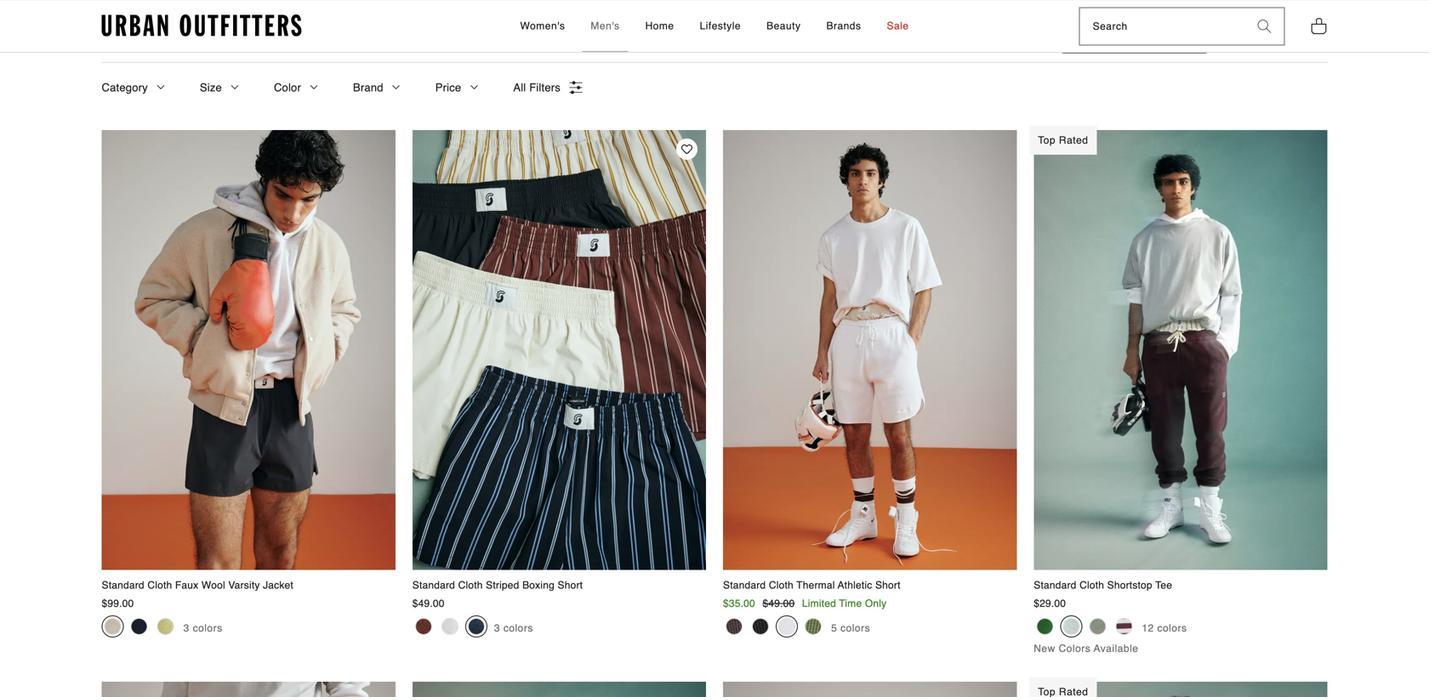 Task type: locate. For each thing, give the bounding box(es) containing it.
women's
[[520, 20, 565, 32]]

None search field
[[1080, 8, 1245, 45]]

original price: $49.00 element
[[412, 598, 445, 610], [763, 598, 795, 610]]

3 colors for striped
[[494, 623, 533, 634]]

0 horizontal spatial original price: $49.00 element
[[412, 598, 445, 610]]

standard cloth striped boxing short link
[[412, 130, 706, 593]]

standard cloth shortstop tee
[[1034, 580, 1172, 592]]

3 right black stripe icon
[[494, 623, 500, 634]]

all filters button
[[513, 63, 583, 112]]

brands link
[[818, 1, 870, 52]]

standard cloth thermal athletic short
[[723, 580, 900, 592]]

colors for boxing
[[503, 623, 533, 634]]

3680
[[220, 28, 244, 40]]

standard up the original price: $29.00 element
[[1034, 580, 1076, 592]]

cloth inside "link"
[[769, 580, 793, 592]]

$49.00
[[412, 598, 445, 610], [763, 598, 795, 610]]

main navigation element
[[367, 1, 1062, 52]]

cloth left faux
[[147, 580, 172, 592]]

green image left "5"
[[805, 618, 822, 635]]

thermal
[[796, 580, 835, 592]]

$49.00 up 'maroon stripe' "icon"
[[412, 598, 445, 610]]

$49.00 up white image at the right bottom of the page
[[763, 598, 795, 610]]

standard up 'maroon stripe' "icon"
[[412, 580, 455, 592]]

standard cloth faux wool varsity jacket
[[102, 580, 293, 592]]

3 cloth from the left
[[769, 580, 793, 592]]

1 colors from the left
[[193, 623, 223, 634]]

short
[[558, 580, 583, 592], [875, 580, 900, 592]]

1 horizontal spatial $49.00
[[763, 598, 795, 610]]

$35.00
[[723, 598, 755, 610]]

standard up sale price: $35.00 element
[[723, 580, 766, 592]]

maroon stripe image
[[415, 618, 432, 635]]

short up the only
[[875, 580, 900, 592]]

athletic
[[838, 580, 872, 592]]

men's up category at the left top
[[102, 23, 144, 41]]

standard
[[102, 580, 144, 592], [412, 580, 455, 592], [723, 580, 766, 592], [1034, 580, 1076, 592]]

black image
[[752, 618, 769, 635]]

3 standard from the left
[[723, 580, 766, 592]]

1 horizontal spatial 3
[[494, 623, 500, 634]]

1 horizontal spatial men's
[[591, 20, 620, 32]]

1 cloth from the left
[[147, 580, 172, 592]]

colors
[[193, 623, 223, 634], [503, 623, 533, 634], [840, 623, 870, 634], [1157, 623, 1187, 634]]

1 link
[[1272, 28, 1304, 40]]

navy image
[[131, 618, 148, 635]]

colors right black stripe icon
[[503, 623, 533, 634]]

1 original price: $49.00 element from the left
[[412, 598, 445, 610]]

2 3 colors from the left
[[494, 623, 533, 634]]

3 colors
[[183, 623, 223, 634], [494, 623, 533, 634]]

category
[[102, 81, 148, 94]]

short right boxing
[[558, 580, 583, 592]]

0 horizontal spatial 3
[[183, 623, 189, 634]]

available
[[1094, 643, 1138, 655]]

2 short from the left
[[875, 580, 900, 592]]

cloth inside "link"
[[147, 580, 172, 592]]

2 horizontal spatial standard cloth striped boxing short image
[[723, 682, 1017, 697]]

green image
[[805, 618, 822, 635], [1089, 618, 1106, 635]]

short inside standard cloth thermal athletic short "link"
[[875, 580, 900, 592]]

0 horizontal spatial 3 colors
[[183, 623, 223, 634]]

home link
[[637, 1, 683, 52]]

$35.00 $49.00 limited time only
[[723, 598, 887, 610]]

cloth left striped
[[458, 580, 483, 592]]

filters
[[529, 81, 561, 94]]

limited
[[802, 598, 836, 610]]

1 horizontal spatial standard cloth striped boxing short image
[[412, 130, 706, 570]]

colors right "12"
[[1157, 623, 1187, 634]]

cloth left shortstop at the right of the page
[[1079, 580, 1104, 592]]

size
[[200, 81, 222, 94]]

0 horizontal spatial green image
[[805, 618, 822, 635]]

men's left home at the top
[[591, 20, 620, 32]]

2 green image from the left
[[1089, 618, 1106, 635]]

cloth
[[147, 580, 172, 592], [458, 580, 483, 592], [769, 580, 793, 592], [1079, 580, 1104, 592]]

varsity
[[228, 580, 260, 592]]

standard cloth faux wool varsity jacket image
[[102, 130, 395, 570]]

green image up new colors available at the right bottom
[[1089, 618, 1106, 635]]

boxing
[[522, 580, 555, 592]]

standard inside standard cloth striped boxing short link
[[412, 580, 455, 592]]

standard for standard cloth shortstop tee
[[1034, 580, 1076, 592]]

standard up $99.00
[[102, 580, 144, 592]]

original price: $49.00 element up 'maroon stripe' "icon"
[[412, 598, 445, 610]]

3 colors right 'mustard' image
[[183, 623, 223, 634]]

1 horizontal spatial green image
[[1089, 618, 1106, 635]]

clothing
[[149, 23, 208, 41]]

0 horizontal spatial $49.00
[[412, 598, 445, 610]]

category button
[[102, 63, 166, 112]]

5
[[831, 623, 837, 634]]

brand button
[[353, 63, 401, 112]]

men's for men's
[[591, 20, 620, 32]]

3 colors right black stripe icon
[[494, 623, 533, 634]]

cloth up $35.00 $49.00 limited time only
[[769, 580, 793, 592]]

lifestyle
[[700, 20, 741, 32]]

black stripe image
[[468, 618, 485, 635]]

2 cloth from the left
[[458, 580, 483, 592]]

colors for wool
[[193, 623, 223, 634]]

1 standard from the left
[[102, 580, 144, 592]]

standard inside standard cloth thermal athletic short "link"
[[723, 580, 766, 592]]

3 colors from the left
[[840, 623, 870, 634]]

0 horizontal spatial short
[[558, 580, 583, 592]]

3 right 'mustard' image
[[183, 623, 189, 634]]

standard inside standard cloth faux wool varsity jacket "link"
[[102, 580, 144, 592]]

men's inside the main navigation element
[[591, 20, 620, 32]]

3
[[183, 623, 189, 634], [494, 623, 500, 634]]

4 cloth from the left
[[1079, 580, 1104, 592]]

price
[[435, 81, 461, 94]]

1 horizontal spatial 3 colors
[[494, 623, 533, 634]]

short for standard cloth striped boxing short
[[558, 580, 583, 592]]

standard cloth striped boxing short image
[[412, 130, 706, 570], [102, 682, 395, 697], [723, 682, 1017, 697]]

color button
[[274, 63, 319, 112]]

12 colors
[[1142, 623, 1187, 634]]

men's link
[[582, 1, 628, 52]]

4 colors from the left
[[1157, 623, 1187, 634]]

12
[[1142, 623, 1154, 634]]

0 horizontal spatial men's
[[102, 23, 144, 41]]

original price: $49.00 element up white image at the right bottom of the page
[[763, 598, 795, 610]]

men's
[[591, 20, 620, 32], [102, 23, 144, 41]]

2 colors from the left
[[503, 623, 533, 634]]

1 short from the left
[[558, 580, 583, 592]]

4 standard from the left
[[1034, 580, 1076, 592]]

colors right 'mustard' image
[[193, 623, 223, 634]]

1 horizontal spatial original price: $49.00 element
[[763, 598, 795, 610]]

short inside standard cloth striped boxing short link
[[558, 580, 583, 592]]

2 standard from the left
[[412, 580, 455, 592]]

colors right "5"
[[840, 623, 870, 634]]

2 3 from the left
[[494, 623, 500, 634]]

3680 products
[[220, 28, 290, 40]]

1 3 colors from the left
[[183, 623, 223, 634]]

cloth for faux
[[147, 580, 172, 592]]

1 horizontal spatial short
[[875, 580, 900, 592]]

price button
[[435, 63, 479, 112]]

men's clothing
[[102, 23, 208, 41]]

1 3 from the left
[[183, 623, 189, 634]]



Task type: describe. For each thing, give the bounding box(es) containing it.
Search text field
[[1080, 8, 1245, 45]]

beauty
[[766, 20, 801, 32]]

white image
[[778, 618, 795, 635]]

tee
[[1155, 580, 1172, 592]]

shortstop
[[1107, 580, 1152, 592]]

standard cloth thermal athletic short image
[[723, 130, 1017, 570]]

lifestyle link
[[691, 1, 749, 52]]

colors for athletic
[[840, 623, 870, 634]]

neutral image
[[104, 618, 121, 635]]

products
[[247, 28, 290, 40]]

2 $49.00 from the left
[[763, 598, 795, 610]]

wool
[[201, 580, 225, 592]]

rated
[[1059, 134, 1088, 146]]

all
[[513, 81, 526, 94]]

$29.00
[[1034, 598, 1066, 610]]

standard cloth ripstop coach jacket image
[[412, 682, 706, 697]]

standard for standard cloth thermal athletic short
[[723, 580, 766, 592]]

my shopping bag image
[[1310, 16, 1327, 35]]

1 $49.00 from the left
[[412, 598, 445, 610]]

all filters
[[513, 81, 561, 94]]

original price: $99.00 element
[[102, 598, 134, 610]]

brand
[[353, 81, 383, 94]]

striped
[[486, 580, 519, 592]]

men's for men's clothing
[[102, 23, 144, 41]]

sale link
[[878, 1, 917, 52]]

sale
[[887, 20, 909, 32]]

silver image
[[1063, 618, 1080, 635]]

standard for standard cloth striped boxing short
[[412, 580, 455, 592]]

3 for faux
[[183, 623, 189, 634]]

$99.00
[[102, 598, 134, 610]]

red multi image
[[1115, 618, 1132, 635]]

standard cloth striped boxing short
[[412, 580, 583, 592]]

top
[[1038, 134, 1056, 146]]

2 original price: $49.00 element from the left
[[763, 598, 795, 610]]

ivory stripe image
[[441, 618, 458, 635]]

women's link
[[512, 1, 574, 52]]

colors
[[1059, 643, 1091, 655]]

urban outfitters image
[[102, 14, 302, 37]]

time
[[839, 598, 862, 610]]

only
[[865, 598, 887, 610]]

size button
[[200, 63, 240, 112]]

standard cloth liam stripe crinkle shirt image
[[1034, 682, 1327, 697]]

standard cloth shortstop tee image
[[1034, 130, 1327, 570]]

5 colors
[[831, 623, 870, 634]]

standard cloth faux wool varsity jacket link
[[102, 130, 395, 593]]

search image
[[1258, 20, 1271, 33]]

chocolate image
[[726, 618, 743, 635]]

new
[[1034, 643, 1055, 655]]

new colors available
[[1034, 643, 1138, 655]]

3 colors for faux
[[183, 623, 223, 634]]

brands
[[826, 20, 861, 32]]

1
[[1272, 28, 1281, 40]]

standard cloth thermal athletic short link
[[723, 130, 1017, 593]]

sale price: $35.00 element
[[723, 598, 755, 610]]

short for standard cloth thermal athletic short
[[875, 580, 900, 592]]

home
[[645, 20, 674, 32]]

3 for striped
[[494, 623, 500, 634]]

0 horizontal spatial standard cloth striped boxing short image
[[102, 682, 395, 697]]

mustard image
[[157, 618, 174, 635]]

standard for standard cloth faux wool varsity jacket
[[102, 580, 144, 592]]

jacket
[[263, 580, 293, 592]]

1 green image from the left
[[805, 618, 822, 635]]

faux
[[175, 580, 199, 592]]

original price: $29.00 element
[[1034, 598, 1066, 610]]

amazon green image
[[1036, 618, 1053, 635]]

colors for tee
[[1157, 623, 1187, 634]]

cloth for striped
[[458, 580, 483, 592]]

beauty link
[[758, 1, 809, 52]]

color
[[274, 81, 301, 94]]

top rated
[[1038, 134, 1088, 146]]

cloth for shortstop
[[1079, 580, 1104, 592]]

cloth for thermal
[[769, 580, 793, 592]]



Task type: vqa. For each thing, say whether or not it's contained in the screenshot.
free ship image at the top
no



